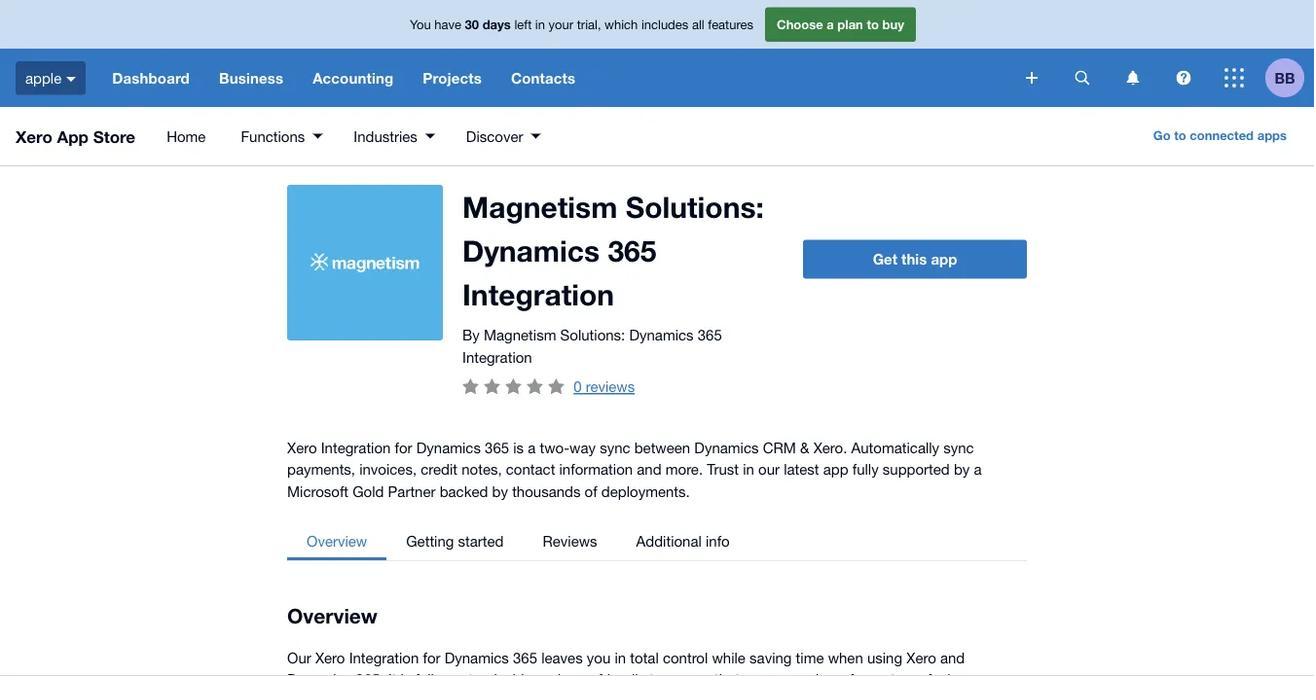Task type: locate. For each thing, give the bounding box(es) containing it.
svg image right apple at the left of page
[[66, 77, 76, 82]]

0 horizontal spatial your
[[549, 17, 574, 32]]

is right it
[[401, 671, 411, 677]]

0 horizontal spatial app
[[824, 461, 849, 478]]

365 inside xero integration for dynamics 365 is a two-way sync between dynamics crm & xero. automatically sync payments, invoices, credit notes, contact information and more. trust in our latest app fully supported by a microsoft gold partner backed by thousands of deployments.
[[485, 439, 509, 456]]

integration
[[463, 277, 614, 312], [463, 349, 532, 366], [321, 439, 391, 456], [349, 649, 419, 667]]

in right left
[[535, 17, 545, 32]]

0
[[574, 378, 582, 395]]

tree
[[287, 522, 750, 561]]

total
[[630, 649, 659, 667]]

connected
[[1190, 128, 1254, 143]]

1 vertical spatial and
[[941, 649, 965, 667]]

1 vertical spatial in
[[743, 461, 755, 478]]

0 vertical spatial of
[[585, 483, 598, 500]]

for inside our xero integration for dynamics 365 leaves you in total control while saving time when using xero and dynamics 365. it is fully customisable and user-friendly to ensure that every member of your team feel
[[423, 649, 441, 667]]

is inside xero integration for dynamics 365 is a two-way sync between dynamics crm & xero. automatically sync payments, invoices, credit notes, contact information and more. trust in our latest app fully supported by a microsoft gold partner backed by thousands of deployments.
[[513, 439, 524, 456]]

svg image left bb at the top of the page
[[1225, 68, 1244, 88]]

sync
[[600, 439, 631, 456], [944, 439, 974, 456]]

to right go
[[1175, 128, 1187, 143]]

includes
[[642, 17, 689, 32]]

a left plan
[[827, 17, 834, 32]]

1 horizontal spatial your
[[858, 671, 887, 677]]

overview up our
[[287, 604, 378, 628]]

2 vertical spatial and
[[536, 671, 561, 677]]

0 vertical spatial magnetism
[[463, 189, 618, 224]]

1 vertical spatial a
[[528, 439, 536, 456]]

in left our
[[743, 461, 755, 478]]

1 horizontal spatial for
[[423, 649, 441, 667]]

is
[[513, 439, 524, 456], [401, 671, 411, 677]]

2 vertical spatial to
[[650, 671, 663, 677]]

0 vertical spatial your
[[549, 17, 574, 32]]

1 vertical spatial to
[[1175, 128, 1187, 143]]

xero integration for dynamics 365 is a two-way sync between dynamics crm & xero. automatically sync payments, invoices, credit notes, contact information and more. trust in our latest app fully supported by a microsoft gold partner backed by thousands of deployments.
[[287, 439, 982, 500]]

dynamics
[[463, 233, 600, 268], [629, 327, 694, 344], [417, 439, 481, 456], [695, 439, 759, 456], [445, 649, 509, 667], [287, 671, 352, 677]]

in up friendly
[[615, 649, 626, 667]]

app
[[931, 251, 958, 268], [824, 461, 849, 478]]

business button
[[204, 49, 298, 107]]

svg image
[[1225, 68, 1244, 88], [1127, 71, 1140, 85], [1177, 71, 1191, 85], [1026, 72, 1038, 84], [66, 77, 76, 82]]

fully down automatically
[[853, 461, 879, 478]]

0 horizontal spatial of
[[585, 483, 598, 500]]

you have 30 days left in your trial, which includes all features
[[410, 17, 754, 32]]

0 vertical spatial in
[[535, 17, 545, 32]]

navigation inside banner
[[98, 49, 1013, 107]]

1 vertical spatial solutions:
[[560, 327, 625, 344]]

fully right it
[[415, 671, 441, 677]]

0 vertical spatial overview
[[307, 533, 367, 550]]

sync up supported
[[944, 439, 974, 456]]

for
[[395, 439, 412, 456], [423, 649, 441, 667]]

xero left the app
[[16, 127, 52, 146]]

magnetism right by
[[484, 327, 556, 344]]

which
[[605, 17, 638, 32]]

by down the notes,
[[492, 483, 508, 500]]

dashboard link
[[98, 49, 204, 107]]

navigation
[[98, 49, 1013, 107]]

1 horizontal spatial a
[[827, 17, 834, 32]]

all
[[692, 17, 705, 32]]

1 horizontal spatial in
[[615, 649, 626, 667]]

your left the trial,
[[549, 17, 574, 32]]

our
[[287, 649, 311, 667]]

xero inside xero integration for dynamics 365 is a two-way sync between dynamics crm & xero. automatically sync payments, invoices, credit notes, contact information and more. trust in our latest app fully supported by a microsoft gold partner backed by thousands of deployments.
[[287, 439, 317, 456]]

to
[[867, 17, 879, 32], [1175, 128, 1187, 143], [650, 671, 663, 677]]

0 horizontal spatial by
[[492, 483, 508, 500]]

1 horizontal spatial is
[[513, 439, 524, 456]]

overview down microsoft
[[307, 533, 367, 550]]

xero.
[[814, 439, 848, 456]]

0 horizontal spatial in
[[535, 17, 545, 32]]

0 vertical spatial is
[[513, 439, 524, 456]]

app inside xero integration for dynamics 365 is a two-way sync between dynamics crm & xero. automatically sync payments, invoices, credit notes, contact information and more. trust in our latest app fully supported by a microsoft gold partner backed by thousands of deployments.
[[824, 461, 849, 478]]

magnetism solutions: dynamics 365 integration
[[463, 189, 764, 312]]

a
[[827, 17, 834, 32], [528, 439, 536, 456], [974, 461, 982, 478]]

when
[[828, 649, 863, 667]]

using
[[868, 649, 903, 667]]

customisable
[[446, 671, 532, 677]]

thousands
[[512, 483, 581, 500]]

1 vertical spatial your
[[858, 671, 887, 677]]

0 vertical spatial app
[[931, 251, 958, 268]]

microsoft
[[287, 483, 349, 500]]

to left buy
[[867, 17, 879, 32]]

and right 'using'
[[941, 649, 965, 667]]

1 sync from the left
[[600, 439, 631, 456]]

between
[[635, 439, 691, 456]]

solutions: inside magnetism solutions: dynamics 365 integration
[[626, 189, 764, 224]]

user-
[[565, 671, 598, 677]]

and up deployments.
[[637, 461, 662, 478]]

1 vertical spatial app
[[824, 461, 849, 478]]

magnetism down discover dropdown button
[[463, 189, 618, 224]]

bb button
[[1266, 49, 1315, 107]]

2 vertical spatial in
[[615, 649, 626, 667]]

navigation containing dashboard
[[98, 49, 1013, 107]]

accounting button
[[298, 49, 408, 107]]

get this app link
[[803, 240, 1027, 279]]

dynamics inside by magnetism solutions: dynamics 365 integration
[[629, 327, 694, 344]]

0 vertical spatial solutions:
[[626, 189, 764, 224]]

2 sync from the left
[[944, 439, 974, 456]]

0 horizontal spatial fully
[[415, 671, 441, 677]]

your inside our xero integration for dynamics 365 leaves you in total control while saving time when using xero and dynamics 365. it is fully customisable and user-friendly to ensure that every member of your team feel
[[858, 671, 887, 677]]

it
[[388, 671, 397, 677]]

apple button
[[0, 49, 98, 107]]

1 horizontal spatial by
[[954, 461, 970, 478]]

our
[[759, 461, 780, 478]]

of down information
[[585, 483, 598, 500]]

notes,
[[462, 461, 502, 478]]

1 horizontal spatial of
[[841, 671, 854, 677]]

2 horizontal spatial a
[[974, 461, 982, 478]]

0 horizontal spatial is
[[401, 671, 411, 677]]

integration down by
[[463, 349, 532, 366]]

fully
[[853, 461, 879, 478], [415, 671, 441, 677]]

365 inside by magnetism solutions: dynamics 365 integration
[[698, 327, 722, 344]]

1 horizontal spatial fully
[[853, 461, 879, 478]]

partner
[[388, 483, 436, 500]]

discover
[[466, 128, 523, 145]]

member
[[783, 671, 837, 677]]

0 horizontal spatial a
[[528, 439, 536, 456]]

contact
[[506, 461, 555, 478]]

app right the this
[[931, 251, 958, 268]]

xero
[[16, 127, 52, 146], [287, 439, 317, 456], [315, 649, 345, 667], [907, 649, 937, 667]]

0 horizontal spatial sync
[[600, 439, 631, 456]]

0 horizontal spatial and
[[536, 671, 561, 677]]

0 vertical spatial and
[[637, 461, 662, 478]]

1 vertical spatial fully
[[415, 671, 441, 677]]

invoices,
[[360, 461, 417, 478]]

magnetism
[[463, 189, 618, 224], [484, 327, 556, 344]]

to inside the go to connected apps link
[[1175, 128, 1187, 143]]

in
[[535, 17, 545, 32], [743, 461, 755, 478], [615, 649, 626, 667]]

xero app store
[[16, 127, 135, 146]]

1 horizontal spatial and
[[637, 461, 662, 478]]

of inside xero integration for dynamics 365 is a two-way sync between dynamics crm & xero. automatically sync payments, invoices, credit notes, contact information and more. trust in our latest app fully supported by a microsoft gold partner backed by thousands of deployments.
[[585, 483, 598, 500]]

1 vertical spatial of
[[841, 671, 854, 677]]

and down leaves
[[536, 671, 561, 677]]

banner containing dashboard
[[0, 0, 1315, 107]]

integration up it
[[349, 649, 419, 667]]

1 vertical spatial for
[[423, 649, 441, 667]]

projects
[[423, 69, 482, 87]]

leaves
[[542, 649, 583, 667]]

trust
[[707, 461, 739, 478]]

automatically
[[852, 439, 940, 456]]

365
[[608, 233, 657, 268], [698, 327, 722, 344], [485, 439, 509, 456], [513, 649, 538, 667]]

0 vertical spatial for
[[395, 439, 412, 456]]

0 horizontal spatial for
[[395, 439, 412, 456]]

is up contact
[[513, 439, 524, 456]]

getting started
[[406, 533, 504, 550]]

2 horizontal spatial in
[[743, 461, 755, 478]]

of down when
[[841, 671, 854, 677]]

1 vertical spatial magnetism
[[484, 327, 556, 344]]

1 vertical spatial by
[[492, 483, 508, 500]]

days
[[483, 17, 511, 32]]

and
[[637, 461, 662, 478], [941, 649, 965, 667], [536, 671, 561, 677]]

by
[[954, 461, 970, 478], [492, 483, 508, 500]]

by right supported
[[954, 461, 970, 478]]

two-
[[540, 439, 570, 456]]

integration up invoices,
[[321, 439, 391, 456]]

to down total
[[650, 671, 663, 677]]

plan
[[838, 17, 864, 32]]

overview inside overview 'button'
[[307, 533, 367, 550]]

2 horizontal spatial and
[[941, 649, 965, 667]]

your down 'using'
[[858, 671, 887, 677]]

1 horizontal spatial sync
[[944, 439, 974, 456]]

xero up team
[[907, 649, 937, 667]]

0 horizontal spatial to
[[650, 671, 663, 677]]

every
[[744, 671, 779, 677]]

a up contact
[[528, 439, 536, 456]]

menu
[[147, 107, 556, 166]]

integration inside magnetism solutions: dynamics 365 integration
[[463, 277, 614, 312]]

xero up the payments,
[[287, 439, 317, 456]]

functions
[[241, 128, 305, 145]]

additional
[[636, 533, 702, 550]]

sync up information
[[600, 439, 631, 456]]

banner
[[0, 0, 1315, 107]]

integration up by magnetism solutions: dynamics 365 integration
[[463, 277, 614, 312]]

solutions:
[[626, 189, 764, 224], [560, 327, 625, 344]]

a right supported
[[974, 461, 982, 478]]

1 horizontal spatial to
[[867, 17, 879, 32]]

app down xero. at bottom right
[[824, 461, 849, 478]]

tree containing overview
[[287, 522, 750, 561]]

1 vertical spatial is
[[401, 671, 411, 677]]

0 reviews
[[574, 378, 635, 395]]

2 horizontal spatial to
[[1175, 128, 1187, 143]]

have
[[435, 17, 462, 32]]

credit
[[421, 461, 458, 478]]

magnetism inside magnetism solutions: dynamics 365 integration
[[463, 189, 618, 224]]

time
[[796, 649, 824, 667]]

0 vertical spatial fully
[[853, 461, 879, 478]]

choose
[[777, 17, 823, 32]]

svg image right svg icon
[[1127, 71, 1140, 85]]

go to connected apps link
[[1142, 121, 1299, 152]]



Task type: vqa. For each thing, say whether or not it's contained in the screenshot.
Accounting
yes



Task type: describe. For each thing, give the bounding box(es) containing it.
gold
[[353, 483, 384, 500]]

dynamics inside magnetism solutions: dynamics 365 integration
[[463, 233, 600, 268]]

in inside xero integration for dynamics 365 is a two-way sync between dynamics crm & xero. automatically sync payments, invoices, credit notes, contact information and more. trust in our latest app fully supported by a microsoft gold partner backed by thousands of deployments.
[[743, 461, 755, 478]]

crm
[[763, 439, 796, 456]]

svg image up go to connected apps
[[1177, 71, 1191, 85]]

overview button
[[287, 522, 387, 561]]

while
[[712, 649, 746, 667]]

365.
[[356, 671, 384, 677]]

integration inside xero integration for dynamics 365 is a two-way sync between dynamics crm & xero. automatically sync payments, invoices, credit notes, contact information and more. trust in our latest app fully supported by a microsoft gold partner backed by thousands of deployments.
[[321, 439, 391, 456]]

0 vertical spatial by
[[954, 461, 970, 478]]

365 inside our xero integration for dynamics 365 leaves you in total control while saving time when using xero and dynamics 365. it is fully customisable and user-friendly to ensure that every member of your team feel
[[513, 649, 538, 667]]

apple
[[25, 69, 62, 86]]

additional info button
[[617, 522, 750, 561]]

for inside xero integration for dynamics 365 is a two-way sync between dynamics crm & xero. automatically sync payments, invoices, credit notes, contact information and more. trust in our latest app fully supported by a microsoft gold partner backed by thousands of deployments.
[[395, 439, 412, 456]]

in inside banner
[[535, 17, 545, 32]]

buy
[[883, 17, 905, 32]]

svg image
[[1076, 71, 1090, 85]]

get
[[873, 251, 898, 268]]

integration inside by magnetism solutions: dynamics 365 integration
[[463, 349, 532, 366]]

365 inside magnetism solutions: dynamics 365 integration
[[608, 233, 657, 268]]

you
[[410, 17, 431, 32]]

getting
[[406, 533, 454, 550]]

contacts button
[[497, 49, 590, 107]]

trial,
[[577, 17, 601, 32]]

home
[[167, 128, 206, 145]]

reviews
[[586, 378, 635, 395]]

business
[[219, 69, 283, 87]]

30
[[465, 17, 479, 32]]

xero right our
[[315, 649, 345, 667]]

industries
[[354, 128, 418, 145]]

functions button
[[225, 107, 338, 166]]

saving
[[750, 649, 792, 667]]

is inside our xero integration for dynamics 365 leaves you in total control while saving time when using xero and dynamics 365. it is fully customisable and user-friendly to ensure that every member of your team feel
[[401, 671, 411, 677]]

supported
[[883, 461, 950, 478]]

2 vertical spatial a
[[974, 461, 982, 478]]

menu containing home
[[147, 107, 556, 166]]

started
[[458, 533, 504, 550]]

reviews button
[[523, 522, 617, 561]]

bb
[[1275, 69, 1296, 87]]

industries button
[[338, 107, 451, 166]]

more.
[[666, 461, 703, 478]]

go to connected apps
[[1154, 128, 1287, 143]]

integration inside our xero integration for dynamics 365 leaves you in total control while saving time when using xero and dynamics 365. it is fully customisable and user-friendly to ensure that every member of your team feel
[[349, 649, 419, 667]]

0 vertical spatial to
[[867, 17, 879, 32]]

apps
[[1258, 128, 1287, 143]]

our xero integration for dynamics 365 leaves you in total control while saving time when using xero and dynamics 365. it is fully customisable and user-friendly to ensure that every member of your team feel
[[287, 649, 965, 677]]

features
[[708, 17, 754, 32]]

reviews
[[543, 533, 597, 550]]

latest
[[784, 461, 819, 478]]

contacts
[[511, 69, 576, 87]]

ensure
[[667, 671, 711, 677]]

magnetism inside by magnetism solutions: dynamics 365 integration
[[484, 327, 556, 344]]

of inside our xero integration for dynamics 365 leaves you in total control while saving time when using xero and dynamics 365. it is fully customisable and user-friendly to ensure that every member of your team feel
[[841, 671, 854, 677]]

information
[[559, 461, 633, 478]]

that
[[715, 671, 740, 677]]

1 vertical spatial overview
[[287, 604, 378, 628]]

friendly
[[598, 671, 646, 677]]

projects button
[[408, 49, 497, 107]]

by magnetism solutions: dynamics 365 integration
[[463, 327, 722, 366]]

way
[[570, 439, 596, 456]]

additional info
[[636, 533, 730, 550]]

app
[[57, 127, 89, 146]]

deployments.
[[602, 483, 690, 500]]

fully inside xero integration for dynamics 365 is a two-way sync between dynamics crm & xero. automatically sync payments, invoices, credit notes, contact information and more. trust in our latest app fully supported by a microsoft gold partner backed by thousands of deployments.
[[853, 461, 879, 478]]

svg image left svg icon
[[1026, 72, 1038, 84]]

you
[[587, 649, 611, 667]]

choose a plan to buy
[[777, 17, 905, 32]]

dashboard
[[112, 69, 190, 87]]

getting started button
[[387, 522, 523, 561]]

backed
[[440, 483, 488, 500]]

payments,
[[287, 461, 355, 478]]

and inside xero integration for dynamics 365 is a two-way sync between dynamics crm & xero. automatically sync payments, invoices, credit notes, contact information and more. trust in our latest app fully supported by a microsoft gold partner backed by thousands of deployments.
[[637, 461, 662, 478]]

0 vertical spatial a
[[827, 17, 834, 32]]

this
[[902, 251, 927, 268]]

left
[[515, 17, 532, 32]]

to inside our xero integration for dynamics 365 leaves you in total control while saving time when using xero and dynamics 365. it is fully customisable and user-friendly to ensure that every member of your team feel
[[650, 671, 663, 677]]

home button
[[147, 107, 225, 166]]

control
[[663, 649, 708, 667]]

accounting
[[313, 69, 394, 87]]

in inside our xero integration for dynamics 365 leaves you in total control while saving time when using xero and dynamics 365. it is fully customisable and user-friendly to ensure that every member of your team feel
[[615, 649, 626, 667]]

go
[[1154, 128, 1171, 143]]

by
[[463, 327, 480, 344]]

discover button
[[451, 107, 556, 166]]

1 horizontal spatial app
[[931, 251, 958, 268]]

solutions: inside by magnetism solutions: dynamics 365 integration
[[560, 327, 625, 344]]

fully inside our xero integration for dynamics 365 leaves you in total control while saving time when using xero and dynamics 365. it is fully customisable and user-friendly to ensure that every member of your team feel
[[415, 671, 441, 677]]

&
[[800, 439, 810, 456]]

team
[[891, 671, 924, 677]]

store
[[93, 127, 135, 146]]

svg image inside apple popup button
[[66, 77, 76, 82]]



